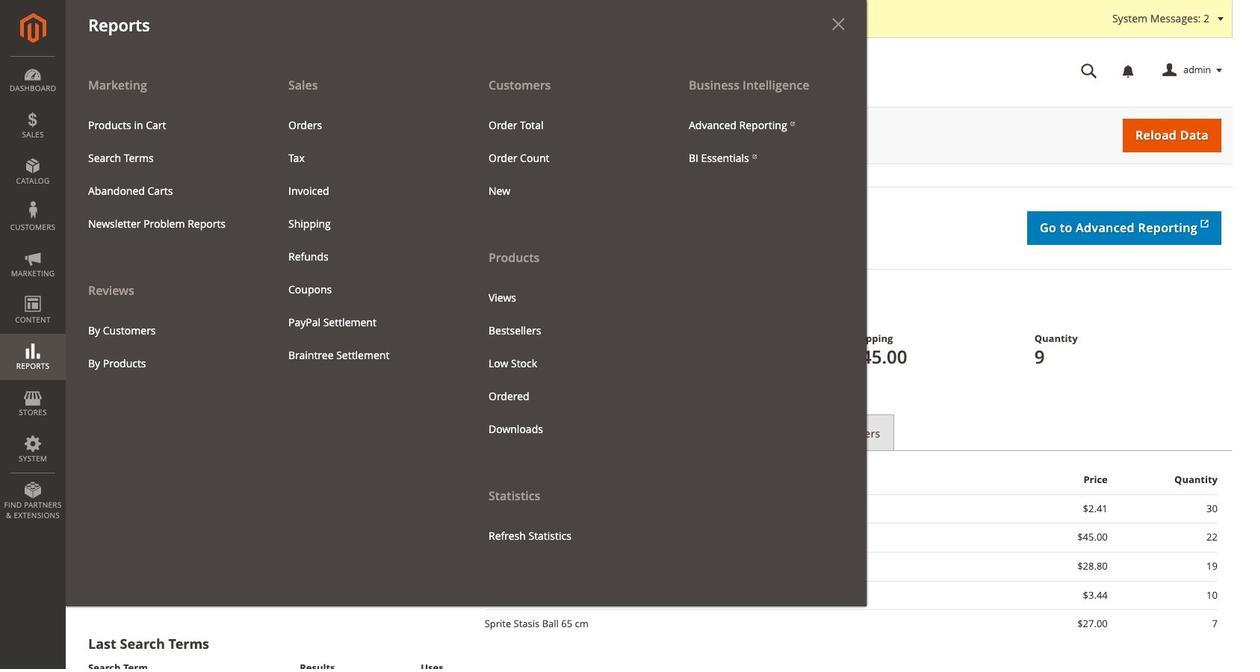 Task type: vqa. For each thing, say whether or not it's contained in the screenshot.
MENU
yes



Task type: locate. For each thing, give the bounding box(es) containing it.
magento admin panel image
[[20, 13, 46, 43]]

menu bar
[[0, 0, 867, 607]]

menu
[[66, 69, 867, 607], [66, 69, 266, 380], [466, 69, 667, 553], [77, 109, 255, 241], [277, 109, 455, 372], [478, 109, 655, 208], [678, 109, 856, 175], [478, 281, 655, 446], [77, 314, 255, 380]]



